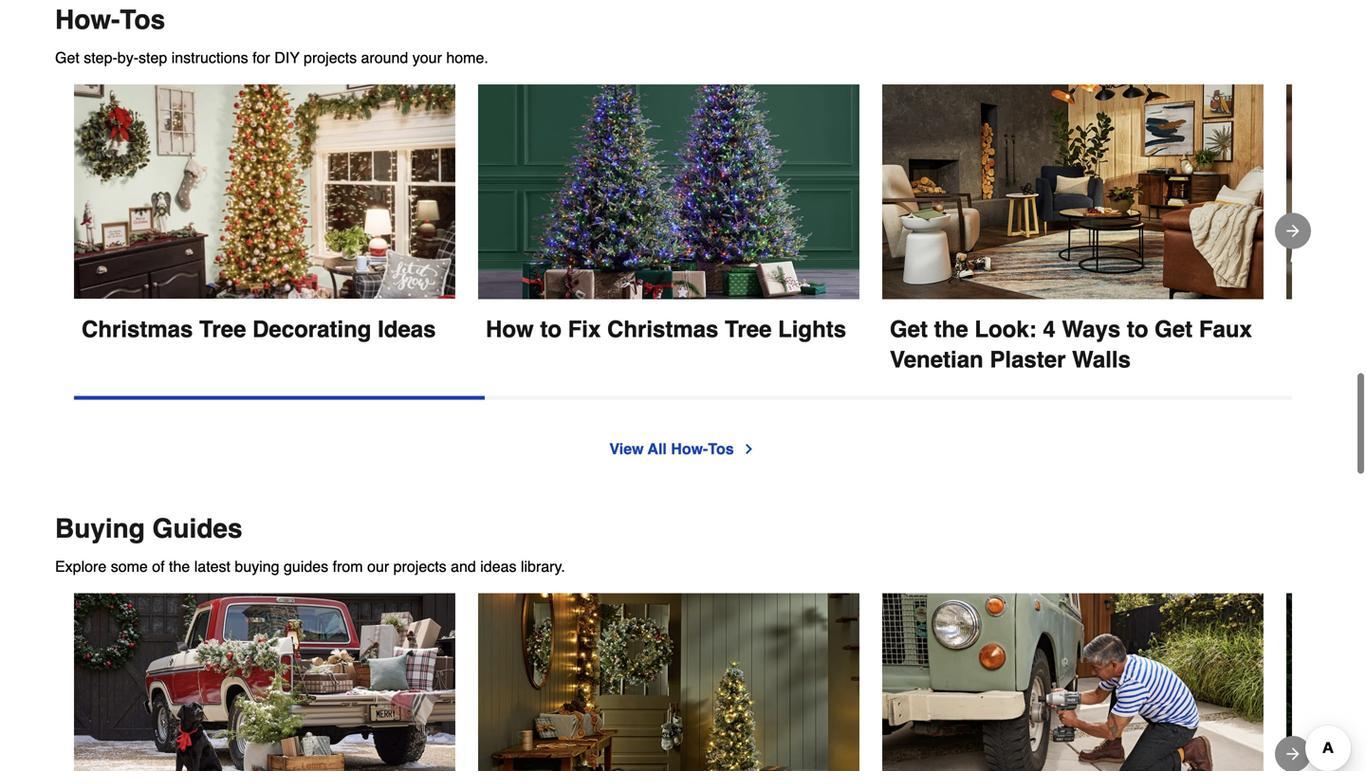 Task type: vqa. For each thing, say whether or not it's contained in the screenshot.
the Cart
no



Task type: locate. For each thing, give the bounding box(es) containing it.
walls
[[1072, 342, 1131, 368]]

1 horizontal spatial projects
[[393, 553, 446, 571]]

2 to from the left
[[1127, 312, 1148, 338]]

the
[[934, 312, 968, 338], [169, 553, 190, 571]]

of
[[152, 553, 165, 571]]

library.
[[521, 553, 565, 571]]

1 vertical spatial tos
[[708, 436, 734, 453]]

tree
[[199, 311, 246, 338], [725, 312, 772, 338]]

0 horizontal spatial tree
[[199, 311, 246, 338]]

to left fix
[[540, 312, 562, 338]]

0 vertical spatial how-
[[55, 0, 120, 31]]

1 christmas from the left
[[82, 311, 193, 338]]

view
[[609, 436, 644, 453]]

2 arrow right image from the top
[[1284, 740, 1302, 759]]

arrow right image for a video demonstrating how to clean a dryer vent. image
[[1284, 217, 1302, 236]]

arrow right image
[[1284, 217, 1302, 236], [1284, 740, 1302, 759]]

1 tree from the left
[[199, 311, 246, 338]]

projects
[[304, 44, 357, 62], [393, 553, 446, 571]]

0 horizontal spatial to
[[540, 312, 562, 338]]

home.
[[446, 44, 488, 62]]

1 arrow right image from the top
[[1284, 217, 1302, 236]]

view all how-tos link
[[609, 433, 757, 456]]

get left step-
[[55, 44, 79, 62]]

how- up step-
[[55, 0, 120, 31]]

ideas
[[378, 311, 436, 338]]

guides
[[152, 509, 242, 540]]

the inside get the look: 4 ways to get faux venetian plaster walls
[[934, 312, 968, 338]]

1 horizontal spatial to
[[1127, 312, 1148, 338]]

some
[[111, 553, 148, 571]]

decorating
[[252, 311, 371, 338]]

1 horizontal spatial christmas
[[607, 312, 718, 338]]

a woman in a red plaid jacket shopping for a live christmas tree. image
[[1286, 589, 1366, 771]]

get for get the look: 4 ways to get faux venetian plaster walls
[[890, 312, 928, 338]]

tos
[[120, 0, 165, 31], [708, 436, 734, 453]]

a video demonstrating how to clean a dryer vent. image
[[1286, 80, 1366, 295]]

0 horizontal spatial how-
[[55, 0, 120, 31]]

get
[[55, 44, 79, 62], [890, 312, 928, 338], [1155, 312, 1193, 338]]

christmas
[[82, 311, 193, 338], [607, 312, 718, 338]]

1 vertical spatial arrow right image
[[1284, 740, 1302, 759]]

tos left chevron right image
[[708, 436, 734, 453]]

projects right "our"
[[393, 553, 446, 571]]

get up venetian
[[890, 312, 928, 338]]

christmas tree decorating ideas
[[82, 311, 436, 338]]

1 vertical spatial projects
[[393, 553, 446, 571]]

0 horizontal spatial projects
[[304, 44, 357, 62]]

look:
[[975, 312, 1037, 338]]

the right of
[[169, 553, 190, 571]]

0 horizontal spatial tos
[[120, 0, 165, 31]]

0 vertical spatial arrow right image
[[1284, 217, 1302, 236]]

1 vertical spatial the
[[169, 553, 190, 571]]

all
[[648, 436, 667, 453]]

buying
[[235, 553, 279, 571]]

explore
[[55, 553, 106, 571]]

a man in a striped blue and white t-shirt fixing a tire. image
[[882, 589, 1264, 771]]

1 horizontal spatial tree
[[725, 312, 772, 338]]

1 horizontal spatial get
[[890, 312, 928, 338]]

a black lab with a bow on its neck in front of a red pick up truck. image
[[74, 589, 455, 771]]

0 horizontal spatial get
[[55, 44, 79, 62]]

how-tos
[[55, 0, 165, 31]]

1 horizontal spatial tos
[[708, 436, 734, 453]]

lights
[[778, 312, 846, 338]]

0 vertical spatial the
[[934, 312, 968, 338]]

0 horizontal spatial christmas
[[82, 311, 193, 338]]

how- right all
[[671, 436, 708, 453]]

tos up 'step'
[[120, 0, 165, 31]]

projects right diy
[[304, 44, 357, 62]]

tree left lights
[[725, 312, 772, 338]]

1 vertical spatial how-
[[671, 436, 708, 453]]

a video about 3 methods to add lights to a christmas tree. image
[[74, 80, 455, 295]]

the up venetian
[[934, 312, 968, 338]]

our
[[367, 553, 389, 571]]

1 horizontal spatial how-
[[671, 436, 708, 453]]

and
[[451, 553, 476, 571]]

view all how-tos
[[609, 436, 734, 453]]

tree left decorating in the left top of the page
[[199, 311, 246, 338]]

how-
[[55, 0, 120, 31], [671, 436, 708, 453]]

chevron right image
[[742, 437, 757, 452]]

0 horizontal spatial the
[[169, 553, 190, 571]]

get left faux
[[1155, 312, 1193, 338]]

scrollbar
[[74, 392, 485, 395]]

to
[[540, 312, 562, 338], [1127, 312, 1148, 338]]

1 horizontal spatial the
[[934, 312, 968, 338]]

to right ways
[[1127, 312, 1148, 338]]

buying guides
[[55, 509, 242, 540]]

plaster
[[990, 342, 1066, 368]]



Task type: describe. For each thing, give the bounding box(es) containing it.
how to fix christmas tree lights link
[[478, 80, 859, 340]]

ideas
[[480, 553, 517, 571]]

latest
[[194, 553, 231, 571]]

faux
[[1199, 312, 1252, 338]]

to inside get the look: 4 ways to get faux venetian plaster walls
[[1127, 312, 1148, 338]]

diy
[[274, 44, 300, 62]]

get step-by-step instructions for diy projects around your home.
[[55, 44, 488, 62]]

buying
[[55, 509, 145, 540]]

ways
[[1062, 312, 1120, 338]]

arrow right image for a woman in a red plaid jacket shopping for a live christmas tree. "image"
[[1284, 740, 1302, 759]]

a trendy room with a plaster look fireplace surround, wood slat accent wall and a modern chandelier. image
[[882, 80, 1264, 295]]

2 tree from the left
[[725, 312, 772, 338]]

get for get step-by-step instructions for diy projects around your home.
[[55, 44, 79, 62]]

guides
[[284, 553, 328, 571]]

a video showing how to replace a holiday lightbulb and fuse. image
[[478, 80, 859, 295]]

4
[[1043, 312, 1056, 338]]

0 vertical spatial projects
[[304, 44, 357, 62]]

your
[[412, 44, 442, 62]]

get the look: 4 ways to get faux venetian plaster walls link
[[882, 80, 1264, 370]]

step-
[[84, 44, 117, 62]]

instructions
[[171, 44, 248, 62]]

fix
[[568, 312, 601, 338]]

from
[[333, 553, 363, 571]]

how
[[486, 312, 534, 338]]

around
[[361, 44, 408, 62]]

christmas tree decorating ideas link
[[74, 80, 455, 340]]

a home entryway decorated for christmas with lighted wreath, garland, and a prelit christmas tree. image
[[478, 589, 859, 771]]

how to fix christmas tree lights
[[486, 312, 846, 338]]

1 to from the left
[[540, 312, 562, 338]]

2 horizontal spatial get
[[1155, 312, 1193, 338]]

explore some of the latest buying guides from our projects and ideas library.
[[55, 553, 565, 571]]

step
[[139, 44, 167, 62]]

2 christmas from the left
[[607, 312, 718, 338]]

for
[[252, 44, 270, 62]]

by-
[[117, 44, 139, 62]]

get the look: 4 ways to get faux venetian plaster walls
[[890, 312, 1258, 368]]

venetian
[[890, 342, 983, 368]]

0 vertical spatial tos
[[120, 0, 165, 31]]



